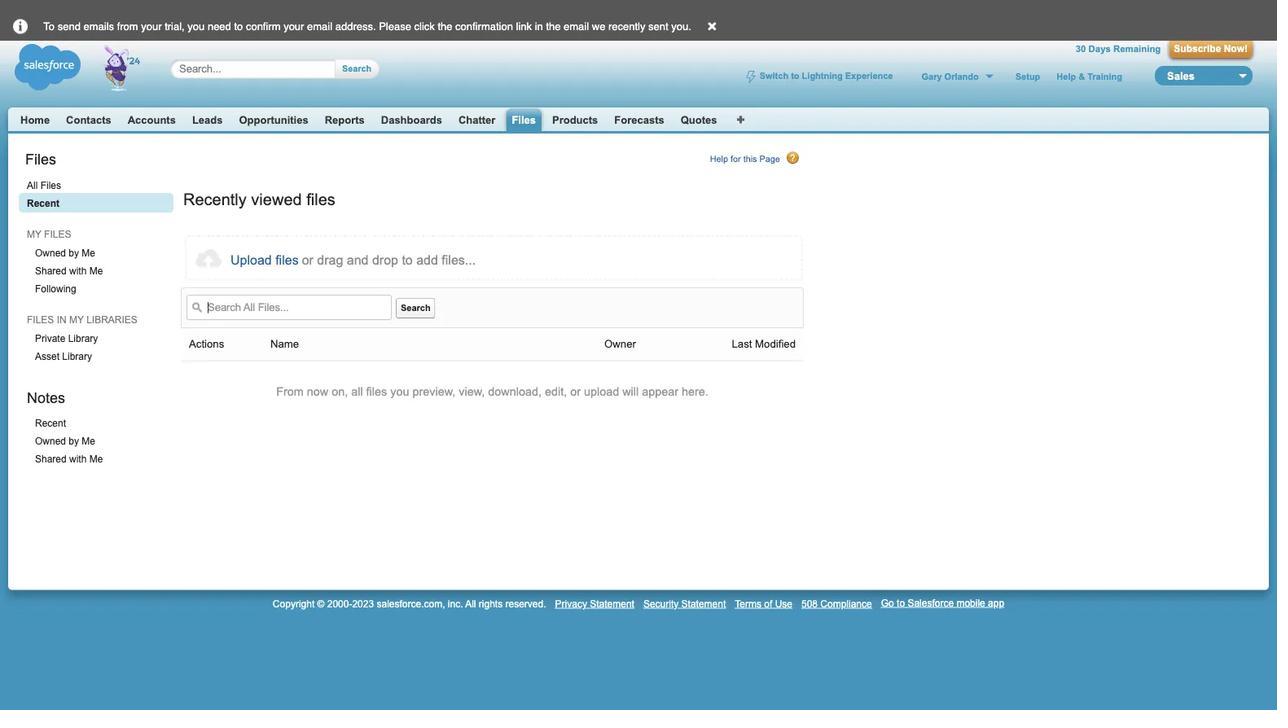 Task type: vqa. For each thing, say whether or not it's contained in the screenshot.
]
no



Task type: locate. For each thing, give the bounding box(es) containing it.
1 vertical spatial shared
[[35, 454, 67, 465]]

private
[[35, 333, 65, 344]]

home
[[20, 114, 50, 126]]

1 vertical spatial shared with me link
[[27, 449, 174, 468]]

0 horizontal spatial help
[[710, 154, 728, 164]]

shared inside recent owned by me shared with me
[[35, 454, 67, 465]]

recent inside recent owned by me shared with me
[[35, 418, 66, 429]]

shared
[[35, 266, 67, 277], [35, 454, 67, 465]]

help inside help & training link
[[1057, 71, 1076, 81]]

files right all
[[366, 385, 387, 398]]

all files recent
[[27, 180, 61, 209]]

0 horizontal spatial files
[[306, 191, 335, 208]]

my right in
[[69, 314, 84, 325]]

recent down all files link
[[27, 198, 59, 209]]

now
[[307, 385, 328, 398]]

1 vertical spatial files
[[27, 314, 54, 325]]

0 vertical spatial help
[[1057, 71, 1076, 81]]

files in my libraries link
[[19, 310, 174, 329]]

email left the we
[[564, 20, 589, 33]]

this
[[744, 154, 757, 164]]

by inside recent owned by me shared with me
[[69, 436, 79, 447]]

lightning
[[802, 71, 843, 81]]

0 horizontal spatial you
[[188, 20, 205, 33]]

0 vertical spatial my
[[27, 229, 41, 240]]

1 horizontal spatial your
[[284, 20, 304, 33]]

rights
[[479, 598, 503, 609]]

0 vertical spatial shared
[[35, 266, 67, 277]]

1 vertical spatial owned
[[35, 436, 66, 447]]

help inside help for this page link
[[710, 154, 728, 164]]

or left drag
[[302, 252, 314, 267]]

1 your from the left
[[141, 20, 162, 33]]

1 vertical spatial or
[[570, 385, 581, 398]]

experience
[[846, 71, 893, 81]]

0 vertical spatial owned
[[35, 248, 66, 259]]

opportunities link
[[239, 114, 309, 126]]

1 vertical spatial help
[[710, 154, 728, 164]]

1 vertical spatial recent link
[[27, 413, 174, 433]]

you left preview,
[[390, 385, 409, 398]]

following
[[35, 283, 76, 294]]

products
[[552, 114, 598, 126]]

link
[[516, 20, 532, 33]]

add
[[417, 252, 438, 267]]

0 vertical spatial library
[[68, 333, 98, 344]]

copyright
[[273, 598, 315, 609]]

sales
[[1168, 70, 1195, 82]]

forecasts
[[615, 114, 665, 126]]

your left trial,
[[141, 20, 162, 33]]

1 with from the top
[[69, 266, 87, 277]]

me
[[82, 248, 95, 259], [89, 266, 103, 277], [82, 436, 95, 447], [89, 454, 103, 465]]

or right edit,
[[570, 385, 581, 398]]

files up private
[[27, 314, 54, 325]]

help left the &
[[1057, 71, 1076, 81]]

0 horizontal spatial all
[[27, 180, 38, 191]]

last modified
[[732, 338, 796, 350]]

1 email from the left
[[307, 20, 332, 33]]

help for help for this page
[[710, 154, 728, 164]]

2 vertical spatial files
[[40, 180, 61, 191]]

all right inc.
[[465, 598, 476, 609]]

owned by me link down notes
[[27, 431, 174, 450]]

1 shared from the top
[[35, 266, 67, 277]]

the right click
[[438, 20, 453, 33]]

0 vertical spatial all
[[27, 180, 38, 191]]

recent owned by me shared with me
[[35, 418, 103, 465]]

statement right security
[[682, 598, 726, 609]]

recent link up my files link
[[19, 193, 174, 213]]

files up my files link
[[40, 180, 61, 191]]

you.
[[672, 20, 692, 33]]

1 vertical spatial files
[[366, 385, 387, 398]]

statement
[[590, 598, 635, 609], [682, 598, 726, 609]]

0 horizontal spatial or
[[302, 252, 314, 267]]

address.
[[335, 20, 376, 33]]

1 horizontal spatial my
[[69, 314, 84, 325]]

library down files in my libraries link
[[68, 333, 98, 344]]

©
[[317, 598, 325, 609]]

help left for
[[710, 154, 728, 164]]

1 statement from the left
[[590, 598, 635, 609]]

the right in
[[546, 20, 561, 33]]

files right viewed
[[306, 191, 335, 208]]

0 vertical spatial by
[[69, 248, 79, 259]]

need
[[208, 20, 231, 33]]

appear
[[642, 385, 679, 398]]

30 days remaining link
[[1076, 44, 1161, 54]]

viewed
[[251, 191, 302, 208]]

2000-
[[327, 598, 352, 609]]

go to salesforce mobile app link
[[881, 597, 1005, 608]]

security statement
[[644, 598, 726, 609]]

we
[[592, 20, 606, 33]]

actions
[[189, 338, 224, 350]]

1 the from the left
[[438, 20, 453, 33]]

1 vertical spatial with
[[69, 454, 87, 465]]

copyright © 2000-2023 salesforce.com, inc. all rights reserved.
[[273, 598, 546, 609]]

1 vertical spatial you
[[390, 385, 409, 398]]

1 vertical spatial recent
[[35, 418, 66, 429]]

owned
[[35, 248, 66, 259], [35, 436, 66, 447]]

0 vertical spatial files
[[44, 229, 71, 240]]

gary orlando
[[922, 71, 979, 81]]

0 vertical spatial you
[[188, 20, 205, 33]]

recently viewed files
[[183, 191, 335, 208]]

2 email from the left
[[564, 20, 589, 33]]

switch
[[760, 71, 789, 81]]

opportunities
[[239, 114, 309, 126]]

remaining
[[1114, 44, 1161, 54]]

orlando
[[945, 71, 979, 81]]

leads
[[192, 114, 223, 126]]

1 owned from the top
[[35, 248, 66, 259]]

my inside files in my libraries private library asset library
[[69, 314, 84, 325]]

1 vertical spatial my
[[69, 314, 84, 325]]

dashboards
[[381, 114, 442, 126]]

files up all files recent
[[25, 151, 56, 167]]

0 horizontal spatial statement
[[590, 598, 635, 609]]

email
[[307, 20, 332, 33], [564, 20, 589, 33]]

1 horizontal spatial email
[[564, 20, 589, 33]]

&
[[1079, 71, 1085, 81]]

last
[[732, 338, 752, 350]]

files
[[512, 114, 536, 126], [25, 151, 56, 167], [40, 180, 61, 191]]

library down private library link
[[62, 351, 92, 362]]

statement for privacy statement
[[590, 598, 635, 609]]

1 vertical spatial files
[[25, 151, 56, 167]]

owned by me link up 'following' link
[[27, 243, 174, 262]]

0 horizontal spatial my
[[27, 229, 41, 240]]

Search All Files... text field
[[187, 295, 392, 320]]

all
[[27, 180, 38, 191], [465, 598, 476, 609]]

terms
[[735, 598, 762, 609]]

with
[[69, 266, 87, 277], [69, 454, 87, 465]]

all inside all files recent
[[27, 180, 38, 191]]

info image
[[0, 6, 41, 35]]

files down all files recent
[[44, 229, 71, 240]]

None button
[[1169, 41, 1253, 58], [336, 59, 372, 79], [231, 247, 299, 273], [1169, 41, 1253, 58], [336, 59, 372, 79], [231, 247, 299, 273]]

my down all files recent
[[27, 229, 41, 240]]

2 with from the top
[[69, 454, 87, 465]]

owned up following
[[35, 248, 66, 259]]

1 owned by me link from the top
[[27, 243, 174, 262]]

privacy
[[555, 598, 587, 609]]

help
[[1057, 71, 1076, 81], [710, 154, 728, 164]]

shared down notes
[[35, 454, 67, 465]]

quotes
[[681, 114, 717, 126]]

1 by from the top
[[69, 248, 79, 259]]

my
[[27, 229, 41, 240], [69, 314, 84, 325]]

0 vertical spatial with
[[69, 266, 87, 277]]

to
[[234, 20, 243, 33], [791, 71, 800, 81], [402, 252, 413, 267], [897, 597, 905, 608]]

recent inside all files recent
[[27, 198, 59, 209]]

forecasts link
[[615, 114, 665, 126]]

2 owned by me link from the top
[[27, 431, 174, 450]]

2 by from the top
[[69, 436, 79, 447]]

owned down notes
[[35, 436, 66, 447]]

0 vertical spatial recent
[[27, 198, 59, 209]]

salesforce
[[908, 597, 954, 608]]

drop
[[372, 252, 398, 267]]

files...
[[442, 252, 476, 267]]

you right trial,
[[188, 20, 205, 33]]

2 owned from the top
[[35, 436, 66, 447]]

salesforce.com image
[[11, 41, 153, 94]]

0 horizontal spatial email
[[307, 20, 332, 33]]

0 horizontal spatial your
[[141, 20, 162, 33]]

1 horizontal spatial statement
[[682, 598, 726, 609]]

1 horizontal spatial help
[[1057, 71, 1076, 81]]

2 shared from the top
[[35, 454, 67, 465]]

contacts
[[66, 114, 111, 126]]

1 horizontal spatial you
[[390, 385, 409, 398]]

0 vertical spatial shared with me link
[[27, 261, 174, 280]]

0 horizontal spatial the
[[438, 20, 453, 33]]

0 vertical spatial or
[[302, 252, 314, 267]]

terms of use
[[735, 598, 793, 609]]

recent down notes
[[35, 418, 66, 429]]

all down 'home' on the left top of the page
[[27, 180, 38, 191]]

files
[[44, 229, 71, 240], [27, 314, 54, 325]]

email left address.
[[307, 20, 332, 33]]

0 vertical spatial owned by me link
[[27, 243, 174, 262]]

recent link down notes
[[27, 413, 174, 433]]

1 vertical spatial by
[[69, 436, 79, 447]]

1 horizontal spatial the
[[546, 20, 561, 33]]

1 vertical spatial all
[[465, 598, 476, 609]]

files right chatter
[[512, 114, 536, 126]]

libraries
[[86, 314, 138, 325]]

None search field
[[153, 41, 390, 97]]

in
[[57, 314, 67, 325]]

shared up following
[[35, 266, 67, 277]]

setup link
[[1016, 71, 1041, 82]]

statement right privacy
[[590, 598, 635, 609]]

your right confirm
[[284, 20, 304, 33]]

contacts link
[[66, 114, 111, 126]]

1 vertical spatial owned by me link
[[27, 431, 174, 450]]

or
[[302, 252, 314, 267], [570, 385, 581, 398]]

2 statement from the left
[[682, 598, 726, 609]]



Task type: describe. For each thing, give the bounding box(es) containing it.
2 shared with me link from the top
[[27, 449, 174, 468]]

help for this page
[[710, 154, 780, 164]]

2 your from the left
[[284, 20, 304, 33]]

1 vertical spatial library
[[62, 351, 92, 362]]

app
[[988, 597, 1005, 608]]

on,
[[332, 385, 348, 398]]

508 compliance link
[[802, 598, 872, 609]]

chatter
[[459, 114, 496, 126]]

help for this page link
[[710, 152, 800, 165]]

confirmation
[[456, 20, 513, 33]]

by inside my files owned by me shared with me following
[[69, 248, 79, 259]]

switch to lightning experience link
[[746, 71, 893, 84]]

0 vertical spatial files
[[306, 191, 335, 208]]

reserved.
[[506, 598, 546, 609]]

reports link
[[325, 114, 365, 126]]

send
[[58, 20, 81, 33]]

files inside my files owned by me shared with me following
[[44, 229, 71, 240]]

page
[[760, 154, 780, 164]]

setup
[[1016, 71, 1041, 81]]

terms of use link
[[735, 598, 793, 609]]

chatter link
[[459, 114, 496, 126]]

508 compliance
[[802, 598, 872, 609]]

0 vertical spatial files
[[512, 114, 536, 126]]

files inside files in my libraries private library asset library
[[27, 314, 54, 325]]

1 shared with me link from the top
[[27, 261, 174, 280]]

owned inside recent owned by me shared with me
[[35, 436, 66, 447]]

use
[[775, 598, 793, 609]]

following link
[[27, 279, 174, 298]]

1 horizontal spatial or
[[570, 385, 581, 398]]

owned inside my files owned by me shared with me following
[[35, 248, 66, 259]]

my inside my files owned by me shared with me following
[[27, 229, 41, 240]]

to send emails from your trial, you need to confirm your email address. please click the confirmation link in the email we recently sent you.
[[43, 20, 692, 33]]

here.
[[682, 385, 709, 398]]

all files link
[[19, 175, 174, 195]]

all
[[351, 385, 363, 398]]

files inside all files recent
[[40, 180, 61, 191]]

1 horizontal spatial files
[[366, 385, 387, 398]]

dashboards link
[[381, 114, 442, 126]]

accounts
[[128, 114, 176, 126]]

1 horizontal spatial all
[[465, 598, 476, 609]]

switch to lightning experience
[[760, 71, 893, 81]]

inc.
[[448, 598, 463, 609]]

Search... text field
[[179, 62, 319, 75]]

products link
[[552, 114, 598, 126]]

2023
[[352, 598, 374, 609]]

close image
[[694, 8, 731, 33]]

accounts link
[[128, 114, 176, 126]]

2 the from the left
[[546, 20, 561, 33]]

notes
[[27, 389, 65, 406]]

asset library link
[[27, 346, 174, 366]]

shared inside my files owned by me shared with me following
[[35, 266, 67, 277]]

help for help & training
[[1057, 71, 1076, 81]]

statement for security statement
[[682, 598, 726, 609]]

security statement link
[[644, 598, 726, 609]]

my files link
[[19, 224, 174, 244]]

30
[[1076, 44, 1086, 54]]

or drag and drop to add files...
[[302, 252, 476, 267]]

privacy statement link
[[555, 598, 635, 609]]

please
[[379, 20, 411, 33]]

in
[[535, 20, 543, 33]]

view,
[[459, 385, 485, 398]]

to right switch
[[791, 71, 800, 81]]

go to salesforce mobile app
[[881, 597, 1005, 608]]

help for this page (new window) image
[[787, 152, 800, 165]]

30 days remaining
[[1076, 44, 1161, 54]]

gary
[[922, 71, 942, 81]]

search
[[401, 303, 431, 313]]

of
[[764, 598, 773, 609]]

leads link
[[192, 114, 223, 126]]

security
[[644, 598, 679, 609]]

emails
[[83, 20, 114, 33]]

my files owned by me shared with me following
[[27, 229, 103, 294]]

508
[[802, 598, 818, 609]]

to right need
[[234, 20, 243, 33]]

confirm
[[246, 20, 281, 33]]

to
[[43, 20, 55, 33]]

recently
[[183, 191, 247, 208]]

name
[[270, 338, 299, 350]]

go
[[881, 597, 894, 608]]

modified
[[755, 338, 796, 350]]

help & training link
[[1057, 71, 1123, 82]]

privacy statement
[[555, 598, 635, 609]]

download,
[[488, 385, 542, 398]]

owner
[[605, 338, 636, 350]]

help & training
[[1057, 71, 1123, 81]]

files link
[[512, 114, 536, 127]]

asset
[[35, 351, 59, 362]]

all tabs image
[[737, 114, 746, 123]]

to left add
[[402, 252, 413, 267]]

with inside my files owned by me shared with me following
[[69, 266, 87, 277]]

will
[[623, 385, 639, 398]]

private library link
[[27, 328, 174, 348]]

mobile
[[957, 597, 986, 608]]

0 vertical spatial recent link
[[19, 193, 174, 213]]

with inside recent owned by me shared with me
[[69, 454, 87, 465]]

to right 'go'
[[897, 597, 905, 608]]

days
[[1089, 44, 1111, 54]]

and
[[347, 252, 369, 267]]

quotes link
[[681, 114, 717, 126]]



